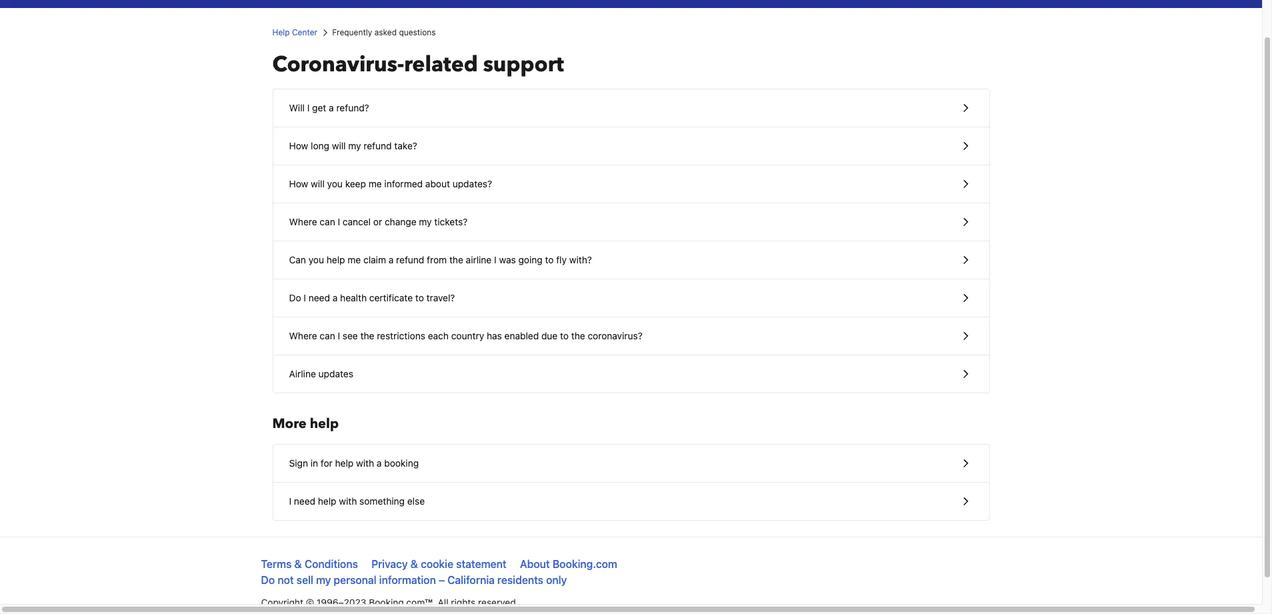 Task type: locate. For each thing, give the bounding box(es) containing it.
to right the due
[[560, 330, 569, 341]]

to left fly
[[545, 254, 554, 265]]

1 vertical spatial need
[[294, 495, 315, 507]]

1 vertical spatial where
[[289, 330, 317, 341]]

me right keep
[[368, 178, 382, 189]]

0 vertical spatial do
[[289, 292, 301, 303]]

can you help me claim a refund from the airline i was going to fly with? button
[[273, 241, 989, 279]]

will left keep
[[311, 178, 325, 189]]

need left health
[[309, 292, 330, 303]]

where up airline
[[289, 330, 317, 341]]

0 horizontal spatial me
[[348, 254, 361, 265]]

do
[[289, 292, 301, 303], [261, 574, 275, 586]]

0 vertical spatial to
[[545, 254, 554, 265]]

the right see on the left
[[360, 330, 374, 341]]

need inside button
[[309, 292, 330, 303]]

1 how from the top
[[289, 140, 308, 151]]

how left keep
[[289, 178, 308, 189]]

1 vertical spatial you
[[309, 254, 324, 265]]

i left cancel
[[338, 216, 340, 227]]

how left long
[[289, 140, 308, 151]]

a left booking
[[377, 457, 382, 469]]

need
[[309, 292, 330, 303], [294, 495, 315, 507]]

the right from
[[449, 254, 463, 265]]

sign
[[289, 457, 308, 469]]

help
[[327, 254, 345, 265], [310, 415, 339, 433], [335, 457, 354, 469], [318, 495, 336, 507]]

1 vertical spatial with
[[339, 495, 357, 507]]

with left booking
[[356, 457, 374, 469]]

terms & conditions link
[[261, 558, 358, 570]]

help right can
[[327, 254, 345, 265]]

copyright
[[261, 597, 303, 608]]

rights
[[451, 597, 476, 608]]

0 horizontal spatial &
[[294, 558, 302, 570]]

0 vertical spatial can
[[320, 216, 335, 227]]

can left cancel
[[320, 216, 335, 227]]

1 horizontal spatial my
[[348, 140, 361, 151]]

2 horizontal spatial the
[[571, 330, 585, 341]]

cookie
[[421, 558, 453, 570]]

1 horizontal spatial &
[[410, 558, 418, 570]]

airline updates
[[289, 368, 353, 379]]

related
[[404, 50, 478, 79]]

1 vertical spatial do
[[261, 574, 275, 586]]

0 horizontal spatial my
[[316, 574, 331, 586]]

airline
[[289, 368, 316, 379]]

where
[[289, 216, 317, 227], [289, 330, 317, 341]]

about
[[520, 558, 550, 570]]

0 vertical spatial need
[[309, 292, 330, 303]]

0 vertical spatial my
[[348, 140, 361, 151]]

my
[[348, 140, 361, 151], [419, 216, 432, 227], [316, 574, 331, 586]]

do down can
[[289, 292, 301, 303]]

help right more
[[310, 415, 339, 433]]

my right change
[[419, 216, 432, 227]]

©
[[306, 597, 314, 608]]

booking
[[384, 457, 419, 469]]

statement
[[456, 558, 506, 570]]

can for cancel
[[320, 216, 335, 227]]

can inside where can i see the restrictions each country has enabled due to the coronavirus? button
[[320, 330, 335, 341]]

the right the due
[[571, 330, 585, 341]]

2 where from the top
[[289, 330, 317, 341]]

personal
[[334, 574, 376, 586]]

need down sign
[[294, 495, 315, 507]]

2 vertical spatial to
[[560, 330, 569, 341]]

do i need a health certificate to travel? button
[[273, 279, 989, 317]]

a right claim
[[389, 254, 394, 265]]

with left something
[[339, 495, 357, 507]]

help down for
[[318, 495, 336, 507]]

you left keep
[[327, 178, 343, 189]]

will right long
[[332, 140, 346, 151]]

how inside how long will my refund take? button
[[289, 140, 308, 151]]

0 vertical spatial refund
[[364, 140, 392, 151]]

1 horizontal spatial you
[[327, 178, 343, 189]]

1 horizontal spatial the
[[449, 254, 463, 265]]

0 horizontal spatial will
[[311, 178, 325, 189]]

& up do not sell my personal information – california residents only link
[[410, 558, 418, 570]]

me left claim
[[348, 254, 361, 265]]

2 horizontal spatial to
[[560, 330, 569, 341]]

sell
[[296, 574, 313, 586]]

will
[[332, 140, 346, 151], [311, 178, 325, 189]]

where up can
[[289, 216, 317, 227]]

1 horizontal spatial will
[[332, 140, 346, 151]]

for
[[321, 457, 333, 469]]

a
[[329, 102, 334, 113], [389, 254, 394, 265], [333, 292, 338, 303], [377, 457, 382, 469]]

can left see on the left
[[320, 330, 335, 341]]

the
[[449, 254, 463, 265], [360, 330, 374, 341], [571, 330, 585, 341]]

my right long
[[348, 140, 361, 151]]

2 how from the top
[[289, 178, 308, 189]]

i down can
[[304, 292, 306, 303]]

2 horizontal spatial my
[[419, 216, 432, 227]]

1 can from the top
[[320, 216, 335, 227]]

coronavirus-related support
[[272, 50, 564, 79]]

0 vertical spatial me
[[368, 178, 382, 189]]

how for how will you keep me informed about updates?
[[289, 178, 308, 189]]

1 vertical spatial how
[[289, 178, 308, 189]]

restrictions
[[377, 330, 425, 341]]

help inside 'button'
[[318, 495, 336, 507]]

tickets?
[[434, 216, 468, 227]]

refund left from
[[396, 254, 424, 265]]

refund
[[364, 140, 392, 151], [396, 254, 424, 265]]

can
[[320, 216, 335, 227], [320, 330, 335, 341]]

where for where can i see the restrictions each country has enabled due to the coronavirus?
[[289, 330, 317, 341]]

to left travel?
[[415, 292, 424, 303]]

refund?
[[336, 102, 369, 113]]

1 horizontal spatial do
[[289, 292, 301, 303]]

with inside 'button'
[[339, 495, 357, 507]]

health
[[340, 292, 367, 303]]

2 can from the top
[[320, 330, 335, 341]]

privacy
[[371, 558, 408, 570]]

asked
[[374, 27, 397, 37]]

you
[[327, 178, 343, 189], [309, 254, 324, 265]]

i left see on the left
[[338, 330, 340, 341]]

0 horizontal spatial refund
[[364, 140, 392, 151]]

0 vertical spatial where
[[289, 216, 317, 227]]

me
[[368, 178, 382, 189], [348, 254, 361, 265]]

do i need a health certificate to travel?
[[289, 292, 455, 303]]

how
[[289, 140, 308, 151], [289, 178, 308, 189]]

questions
[[399, 27, 436, 37]]

booking.com
[[553, 558, 617, 570]]

not
[[278, 574, 294, 586]]

1 vertical spatial my
[[419, 216, 432, 227]]

help center
[[272, 27, 317, 37]]

1 horizontal spatial to
[[545, 254, 554, 265]]

can inside where can i cancel or change my tickets? button
[[320, 216, 335, 227]]

to
[[545, 254, 554, 265], [415, 292, 424, 303], [560, 330, 569, 341]]

& up sell
[[294, 558, 302, 570]]

do left not
[[261, 574, 275, 586]]

how long will my refund take?
[[289, 140, 417, 151]]

take?
[[394, 140, 417, 151]]

1 vertical spatial can
[[320, 330, 335, 341]]

1996–2023
[[317, 597, 366, 608]]

i left get
[[307, 102, 310, 113]]

i down sign
[[289, 495, 291, 507]]

or
[[373, 216, 382, 227]]

how inside 'how will you keep me informed about updates?' button
[[289, 178, 308, 189]]

1 & from the left
[[294, 558, 302, 570]]

1 where from the top
[[289, 216, 317, 227]]

about booking.com link
[[520, 558, 617, 570]]

do inside button
[[289, 292, 301, 303]]

you right can
[[309, 254, 324, 265]]

something
[[359, 495, 405, 507]]

1 vertical spatial to
[[415, 292, 424, 303]]

a right get
[[329, 102, 334, 113]]

informed
[[384, 178, 423, 189]]

0 horizontal spatial do
[[261, 574, 275, 586]]

my down conditions
[[316, 574, 331, 586]]

2 & from the left
[[410, 558, 418, 570]]

can you help me claim a refund from the airline i was going to fly with?
[[289, 254, 592, 265]]

claim
[[363, 254, 386, 265]]

help
[[272, 27, 290, 37]]

refund left take?
[[364, 140, 392, 151]]

from
[[427, 254, 447, 265]]

0 horizontal spatial to
[[415, 292, 424, 303]]

my inside about booking.com do not sell my personal information – california residents only
[[316, 574, 331, 586]]

0 horizontal spatial you
[[309, 254, 324, 265]]

0 vertical spatial how
[[289, 140, 308, 151]]

1 vertical spatial refund
[[396, 254, 424, 265]]

0 vertical spatial with
[[356, 457, 374, 469]]

2 vertical spatial my
[[316, 574, 331, 586]]

more
[[272, 415, 306, 433]]

sign in for help with a booking
[[289, 457, 419, 469]]

i inside 'button'
[[289, 495, 291, 507]]

booking.com™.
[[369, 597, 435, 608]]

i
[[307, 102, 310, 113], [338, 216, 340, 227], [494, 254, 496, 265], [304, 292, 306, 303], [338, 330, 340, 341], [289, 495, 291, 507]]



Task type: describe. For each thing, give the bounding box(es) containing it.
enabled
[[504, 330, 539, 341]]

cancel
[[343, 216, 371, 227]]

change
[[385, 216, 416, 227]]

–
[[439, 574, 445, 586]]

will i get a refund?
[[289, 102, 369, 113]]

can for see
[[320, 330, 335, 341]]

terms & conditions
[[261, 558, 358, 570]]

i need help with something else
[[289, 495, 425, 507]]

due
[[541, 330, 558, 341]]

sign in for help with a booking button
[[273, 445, 989, 483]]

conditions
[[305, 558, 358, 570]]

where can i cancel or change my tickets? button
[[273, 203, 989, 241]]

privacy & cookie statement
[[371, 558, 506, 570]]

information
[[379, 574, 436, 586]]

will
[[289, 102, 305, 113]]

do inside about booking.com do not sell my personal information – california residents only
[[261, 574, 275, 586]]

1 horizontal spatial refund
[[396, 254, 424, 265]]

privacy & cookie statement link
[[371, 558, 506, 570]]

a left health
[[333, 292, 338, 303]]

updates
[[318, 368, 353, 379]]

only
[[546, 574, 567, 586]]

country
[[451, 330, 484, 341]]

do not sell my personal information – california residents only link
[[261, 574, 567, 586]]

terms
[[261, 558, 292, 570]]

1 vertical spatial me
[[348, 254, 361, 265]]

where can i see the restrictions each country has enabled due to the coronavirus? button
[[273, 317, 989, 355]]

need inside 'button'
[[294, 495, 315, 507]]

about booking.com do not sell my personal information – california residents only
[[261, 558, 617, 586]]

how long will my refund take? button
[[273, 127, 989, 165]]

about
[[425, 178, 450, 189]]

going
[[518, 254, 542, 265]]

where for where can i cancel or change my tickets?
[[289, 216, 317, 227]]

certificate
[[369, 292, 413, 303]]

more help
[[272, 415, 339, 433]]

copyright © 1996–2023 booking.com™. all rights reserved.
[[261, 597, 518, 608]]

was
[[499, 254, 516, 265]]

with?
[[569, 254, 592, 265]]

can
[[289, 254, 306, 265]]

support
[[483, 50, 564, 79]]

help right for
[[335, 457, 354, 469]]

has
[[487, 330, 502, 341]]

where can i see the restrictions each country has enabled due to the coronavirus?
[[289, 330, 643, 341]]

the inside can you help me claim a refund from the airline i was going to fly with? button
[[449, 254, 463, 265]]

coronavirus?
[[588, 330, 643, 341]]

0 vertical spatial you
[[327, 178, 343, 189]]

where can i cancel or change my tickets?
[[289, 216, 468, 227]]

& for terms
[[294, 558, 302, 570]]

airline updates button
[[273, 355, 989, 393]]

fly
[[556, 254, 567, 265]]

all
[[438, 597, 448, 608]]

1 vertical spatial will
[[311, 178, 325, 189]]

0 horizontal spatial the
[[360, 330, 374, 341]]

travel?
[[426, 292, 455, 303]]

each
[[428, 330, 449, 341]]

how will you keep me informed about updates?
[[289, 178, 492, 189]]

airline
[[466, 254, 492, 265]]

with inside button
[[356, 457, 374, 469]]

frequently
[[332, 27, 372, 37]]

& for privacy
[[410, 558, 418, 570]]

1 horizontal spatial me
[[368, 178, 382, 189]]

get
[[312, 102, 326, 113]]

updates?
[[453, 178, 492, 189]]

reserved.
[[478, 597, 518, 608]]

i left was
[[494, 254, 496, 265]]

center
[[292, 27, 317, 37]]

i need help with something else button
[[273, 483, 989, 520]]

else
[[407, 495, 425, 507]]

how will you keep me informed about updates? button
[[273, 165, 989, 203]]

coronavirus-
[[272, 50, 404, 79]]

help center button
[[272, 27, 317, 39]]

see
[[343, 330, 358, 341]]

how for how long will my refund take?
[[289, 140, 308, 151]]

long
[[311, 140, 329, 151]]

keep
[[345, 178, 366, 189]]

0 vertical spatial will
[[332, 140, 346, 151]]

frequently asked questions
[[332, 27, 436, 37]]

will i get a refund? button
[[273, 89, 989, 127]]

california
[[447, 574, 495, 586]]

in
[[311, 457, 318, 469]]



Task type: vqa. For each thing, say whether or not it's contained in the screenshot.
CAN YOU HELP ME CLAIM A REFUND FROM THE AIRLINE I WAS GOING TO FLY WITH? Button
yes



